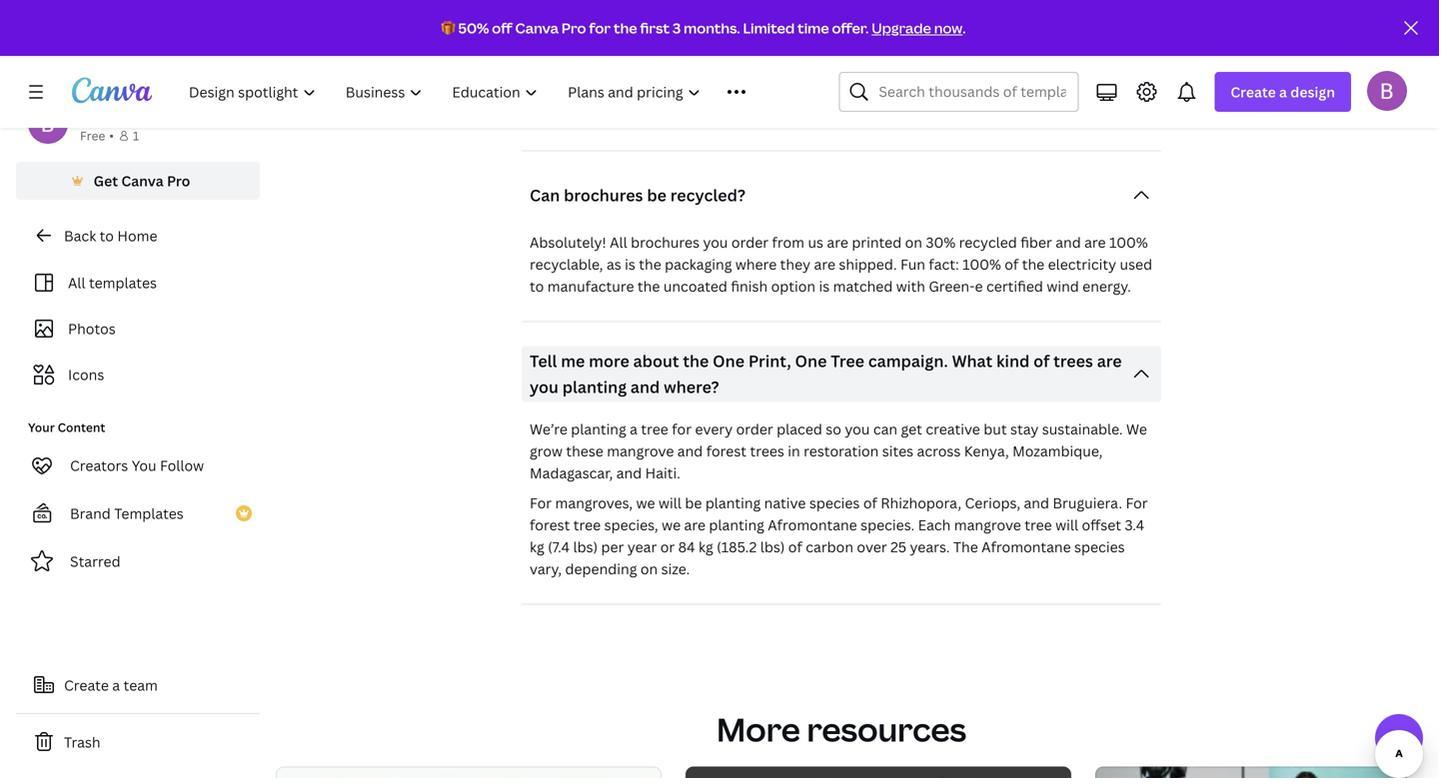 Task type: describe. For each thing, give the bounding box(es) containing it.
resources
[[807, 708, 967, 752]]

brand
[[642, 54, 682, 73]]

that
[[956, 2, 984, 21]]

contrast,
[[987, 2, 1049, 21]]

• high-resolution images, attention-grabbing sentences, details that contrast, and a compelling call-to-action.
[[530, 2, 1089, 43]]

a inside button
[[112, 676, 120, 695]]

but
[[984, 420, 1007, 439]]

1 horizontal spatial is
[[819, 277, 830, 296]]

bruguiera.
[[1053, 494, 1123, 513]]

these
[[566, 442, 604, 461]]

e
[[975, 277, 983, 296]]

sites
[[883, 442, 914, 461]]

a inside the we're planting a tree for every order placed so you can get creative but stay sustainable. we grow these mangrove and forest trees in restoration sites across kenya, mozambique, madagascar, and haiti.
[[630, 420, 638, 439]]

the left uncoated
[[638, 277, 660, 296]]

more
[[589, 350, 630, 372]]

1 kg from the left
[[530, 538, 545, 557]]

the right "as"
[[639, 255, 662, 274]]

trash
[[64, 733, 101, 752]]

wind
[[1047, 277, 1080, 296]]

of left carbon
[[789, 538, 803, 557]]

get inside the we're planting a tree for every order placed so you can get creative but stay sustainable. we grow these mangrove and forest trees in restoration sites across kenya, mozambique, madagascar, and haiti.
[[901, 420, 923, 439]]

create for create a design
[[1231, 82, 1277, 101]]

as
[[607, 255, 622, 274]]

to left help
[[943, 54, 957, 73]]

they
[[781, 255, 811, 274]]

certified
[[987, 277, 1044, 296]]

to right audience
[[1118, 54, 1132, 73]]

consistent,
[[539, 54, 616, 73]]

0 horizontal spatial tree
[[574, 516, 601, 535]]

more
[[717, 708, 801, 752]]

and inside • high-resolution images, attention-grabbing sentences, details that contrast, and a compelling call-to-action.
[[1052, 2, 1077, 21]]

and inside absolutely! all brochures you order from us are printed on 30% recycled fiber and are 100% recyclable, as is the packaging where they are shipped. fun fact: 100% of the electricity used to manufacture the uncoated finish option is matched with green-e certified wind energy.
[[1056, 233, 1082, 252]]

high-
[[539, 2, 575, 21]]

stay
[[1011, 420, 1039, 439]]

compelling
[[530, 24, 605, 43]]

off
[[492, 18, 513, 37]]

and down every
[[678, 442, 703, 461]]

1 vertical spatial we
[[662, 516, 681, 535]]

tell me more about the one print, one tree campaign. what kind of trees are you planting and where?
[[530, 350, 1122, 398]]

audience
[[1028, 54, 1090, 73]]

color
[[685, 54, 720, 73]]

free
[[80, 127, 105, 144]]

creators you follow
[[70, 456, 204, 475]]

all templates
[[68, 273, 157, 292]]

points,
[[582, 106, 629, 125]]

green-
[[929, 277, 975, 296]]

trees inside tell me more about the one print, one tree campaign. what kind of trees are you planting and where?
[[1054, 350, 1094, 372]]

bullet
[[539, 106, 579, 125]]

on-
[[619, 54, 642, 73]]

graphics
[[870, 106, 928, 125]]

size.
[[662, 560, 690, 579]]

planting inside the we're planting a tree for every order placed so you can get creative but stay sustainable. we grow these mangrove and forest trees in restoration sites across kenya, mozambique, madagascar, and haiti.
[[571, 420, 627, 439]]

upgrade
[[872, 18, 932, 37]]

manufacture
[[548, 277, 634, 296]]

are inside for mangroves, we will be planting native species of rhizhopora, ceriops, and bruguiera. for forest tree species, we are planting afromontane species. each mangrove tree will offset 3.4 kg (7.4 lbs) per year or 84 kg (185.2 lbs) of carbon over 25 years. the afromontane species vary, depending on size.
[[684, 516, 706, 535]]

your
[[28, 419, 55, 436]]

1 vertical spatial afromontane
[[982, 538, 1071, 557]]

of inside tell me more about the one print, one tree campaign. what kind of trees are you planting and where?
[[1034, 350, 1050, 372]]

are up electricity
[[1085, 233, 1106, 252]]

get canva pro button
[[16, 162, 260, 200]]

content
[[58, 419, 105, 436]]

so
[[826, 420, 842, 439]]

carbon
[[806, 538, 854, 557]]

depending
[[565, 560, 637, 579]]

first
[[640, 18, 670, 37]]

0 vertical spatial canva
[[515, 18, 559, 37]]

can
[[874, 420, 898, 439]]

2 one from the left
[[795, 350, 827, 372]]

pro inside get canva pro button
[[167, 171, 190, 190]]

campaign.
[[869, 350, 949, 372]]

madagascar,
[[530, 464, 613, 483]]

placed
[[777, 420, 823, 439]]

offset
[[1082, 516, 1122, 535]]

images,
[[647, 2, 698, 21]]

kenya,
[[965, 442, 1010, 461]]

order inside the we're planting a tree for every order placed so you can get creative but stay sustainable. we grow these mangrove and forest trees in restoration sites across kenya, mozambique, madagascar, and haiti.
[[736, 420, 774, 439]]

kind
[[997, 350, 1030, 372]]

photos link
[[28, 310, 248, 348]]

print,
[[749, 350, 792, 372]]

for mangroves, we will be planting native species of rhizhopora, ceriops, and bruguiera. for forest tree species, we are planting afromontane species. each mangrove tree will offset 3.4 kg (7.4 lbs) per year or 84 kg (185.2 lbs) of carbon over 25 years. the afromontane species vary, depending on size.
[[530, 494, 1148, 579]]

haiti.
[[646, 464, 681, 483]]

0 vertical spatial is
[[625, 255, 636, 274]]

are right us
[[827, 233, 849, 252]]

be inside dropdown button
[[647, 184, 667, 206]]

0 horizontal spatial all
[[68, 273, 85, 292]]

• right free
[[109, 127, 114, 144]]

1 horizontal spatial pro
[[562, 18, 586, 37]]

create a design button
[[1215, 72, 1352, 112]]

electricity
[[1048, 255, 1117, 274]]

used
[[1120, 255, 1153, 274]]

mangrove inside for mangroves, we will be planting native species of rhizhopora, ceriops, and bruguiera. for forest tree species, we are planting afromontane species. each mangrove tree will offset 3.4 kg (7.4 lbs) per year or 84 kg (185.2 lbs) of carbon over 25 years. the afromontane species vary, depending on size.
[[955, 516, 1022, 535]]

we
[[1127, 420, 1148, 439]]

of inside absolutely! all brochures you order from us are printed on 30% recycled fiber and are 100% recyclable, as is the packaging where they are shipped. fun fact: 100% of the electricity used to manufacture the uncoated finish option is matched with green-e certified wind energy.
[[1005, 255, 1019, 274]]

fact:
[[929, 255, 960, 274]]

text.
[[1065, 106, 1095, 125]]

more resources
[[717, 708, 967, 752]]

• for • bullet points, short paragraphs, white space, and graphics to break up lengthy text.
[[530, 106, 535, 125]]

0 vertical spatial will
[[659, 494, 682, 513]]

2 for from the left
[[1126, 494, 1148, 513]]

tell
[[530, 350, 557, 372]]

trash link
[[16, 723, 260, 763]]

order inside absolutely! all brochures you order from us are printed on 30% recycled fiber and are 100% recyclable, as is the packaging where they are shipped. fun fact: 100% of the electricity used to manufacture the uncoated finish option is matched with green-e certified wind energy.
[[732, 233, 769, 252]]

you inside absolutely! all brochures you order from us are printed on 30% recycled fiber and are 100% recyclable, as is the packaging where they are shipped. fun fact: 100% of the electricity used to manufacture the uncoated finish option is matched with green-e certified wind energy.
[[703, 233, 728, 252]]

on inside absolutely! all brochures you order from us are printed on 30% recycled fiber and are 100% recyclable, as is the packaging where they are shipped. fun fact: 100% of the electricity used to manufacture the uncoated finish option is matched with green-e certified wind energy.
[[905, 233, 923, 252]]

a inside • high-resolution images, attention-grabbing sentences, details that contrast, and a compelling call-to-action.
[[1081, 2, 1089, 21]]

packaging
[[665, 255, 732, 274]]

🎁
[[442, 18, 456, 37]]

are down us
[[814, 255, 836, 274]]

be inside for mangroves, we will be planting native species of rhizhopora, ceriops, and bruguiera. for forest tree species, we are planting afromontane species. each mangrove tree will offset 3.4 kg (7.4 lbs) per year or 84 kg (185.2 lbs) of carbon over 25 years. the afromontane species vary, depending on size.
[[685, 494, 702, 513]]

fun
[[901, 255, 926, 274]]

matched
[[833, 277, 893, 296]]

to-
[[637, 24, 656, 43]]

tell me more about the one print, one tree campaign. what kind of trees are you planting and where? button
[[522, 346, 1162, 402]]

create a team
[[64, 676, 158, 695]]

can
[[530, 184, 560, 206]]

where
[[736, 255, 777, 274]]

get inside • consistent, on-brand color schemes and font combinations to help your audience get to know you.
[[1093, 54, 1115, 73]]

can brochures be recycled?
[[530, 184, 746, 206]]

1 one from the left
[[713, 350, 745, 372]]

schemes
[[724, 54, 783, 73]]

and right space,
[[841, 106, 867, 125]]

recycled?
[[671, 184, 746, 206]]

3.4
[[1125, 516, 1145, 535]]

per
[[601, 538, 624, 557]]

offer.
[[832, 18, 869, 37]]

(7.4
[[548, 538, 570, 557]]



Task type: vqa. For each thing, say whether or not it's contained in the screenshot.
Design At Scale
no



Task type: locate. For each thing, give the bounding box(es) containing it.
top level navigation element
[[176, 72, 791, 112], [176, 72, 791, 112]]

months.
[[684, 18, 741, 37]]

printed
[[852, 233, 902, 252]]

1 horizontal spatial for
[[1126, 494, 1148, 513]]

vary,
[[530, 560, 562, 579]]

we up the species,
[[636, 494, 655, 513]]

0 horizontal spatial kg
[[530, 538, 545, 557]]

and left font
[[787, 54, 812, 73]]

is
[[625, 255, 636, 274], [819, 277, 830, 296]]

1 horizontal spatial lbs)
[[761, 538, 785, 557]]

one left print,
[[713, 350, 745, 372]]

to
[[943, 54, 957, 73], [1118, 54, 1132, 73], [931, 106, 945, 125], [100, 226, 114, 245], [530, 277, 544, 296]]

and inside tell me more about the one print, one tree campaign. what kind of trees are you planting and where?
[[631, 376, 660, 398]]

0 horizontal spatial pro
[[167, 171, 190, 190]]

create left design
[[1231, 82, 1277, 101]]

afromontane
[[768, 516, 858, 535], [982, 538, 1071, 557]]

mangrove down ceriops,
[[955, 516, 1022, 535]]

one left tree
[[795, 350, 827, 372]]

get canva pro
[[94, 171, 190, 190]]

option
[[771, 277, 816, 296]]

2 vertical spatial you
[[845, 420, 870, 439]]

the
[[954, 538, 979, 557]]

forest inside the we're planting a tree for every order placed so you can get creative but stay sustainable. we grow these mangrove and forest trees in restoration sites across kenya, mozambique, madagascar, and haiti.
[[707, 442, 747, 461]]

and down about
[[631, 376, 660, 398]]

canva inside get canva pro button
[[121, 171, 164, 190]]

0 vertical spatial be
[[647, 184, 667, 206]]

font
[[815, 54, 844, 73]]

mangrove up haiti.
[[607, 442, 674, 461]]

0 vertical spatial afromontane
[[768, 516, 858, 535]]

0 horizontal spatial trees
[[750, 442, 785, 461]]

1 horizontal spatial will
[[1056, 516, 1079, 535]]

1 vertical spatial for
[[672, 420, 692, 439]]

1 vertical spatial order
[[736, 420, 774, 439]]

grabbing
[[769, 2, 828, 21]]

canva
[[515, 18, 559, 37], [121, 171, 164, 190]]

1 vertical spatial species
[[1075, 538, 1125, 557]]

1 vertical spatial be
[[685, 494, 702, 513]]

0 horizontal spatial be
[[647, 184, 667, 206]]

the up where?
[[683, 350, 709, 372]]

1 vertical spatial get
[[901, 420, 923, 439]]

0 horizontal spatial get
[[901, 420, 923, 439]]

uncoated
[[664, 277, 728, 296]]

0 horizontal spatial forest
[[530, 516, 570, 535]]

species down offset
[[1075, 538, 1125, 557]]

how to design trifold brochures that get your business noticed image
[[686, 767, 1072, 779]]

• left "bullet"
[[530, 106, 535, 125]]

1 vertical spatial brochures
[[631, 233, 700, 252]]

• up know
[[530, 54, 535, 73]]

are up 84
[[684, 516, 706, 535]]

(185.2
[[717, 538, 757, 557]]

1 vertical spatial forest
[[530, 516, 570, 535]]

1 horizontal spatial 100%
[[1110, 233, 1149, 252]]

space,
[[795, 106, 838, 125]]

forest down every
[[707, 442, 747, 461]]

2 horizontal spatial you
[[845, 420, 870, 439]]

0 vertical spatial order
[[732, 233, 769, 252]]

you inside the we're planting a tree for every order placed so you can get creative but stay sustainable. we grow these mangrove and forest trees in restoration sites across kenya, mozambique, madagascar, and haiti.
[[845, 420, 870, 439]]

pro up back to home link on the left top
[[167, 171, 190, 190]]

0 vertical spatial create
[[1231, 82, 1277, 101]]

to left break
[[931, 106, 945, 125]]

creative
[[926, 420, 981, 439]]

1 horizontal spatial species
[[1075, 538, 1125, 557]]

0 vertical spatial trees
[[1054, 350, 1094, 372]]

create for create a team
[[64, 676, 109, 695]]

0 horizontal spatial one
[[713, 350, 745, 372]]

2 lbs) from the left
[[761, 538, 785, 557]]

be left recycled?
[[647, 184, 667, 206]]

is right "as"
[[625, 255, 636, 274]]

0 horizontal spatial lbs)
[[573, 538, 598, 557]]

upgrade now button
[[872, 18, 963, 37]]

the inside tell me more about the one print, one tree campaign. what kind of trees are you planting and where?
[[683, 350, 709, 372]]

.
[[963, 18, 966, 37]]

1 horizontal spatial all
[[610, 233, 628, 252]]

lbs) right (7.4
[[573, 538, 598, 557]]

for left every
[[672, 420, 692, 439]]

shipped.
[[839, 255, 897, 274]]

afromontane down ceriops,
[[982, 538, 1071, 557]]

will down 'bruguiera.'
[[1056, 516, 1079, 535]]

🎁 50% off canva pro for the first 3 months. limited time offer. upgrade now .
[[442, 18, 966, 37]]

action.
[[656, 24, 703, 43]]

1 horizontal spatial kg
[[699, 538, 714, 557]]

resolution
[[575, 2, 644, 21]]

you right so
[[845, 420, 870, 439]]

get up sites
[[901, 420, 923, 439]]

1 horizontal spatial get
[[1093, 54, 1115, 73]]

all up "as"
[[610, 233, 628, 252]]

are up sustainable.
[[1098, 350, 1122, 372]]

create inside button
[[64, 676, 109, 695]]

0 horizontal spatial afromontane
[[768, 516, 858, 535]]

recycled
[[959, 233, 1018, 252]]

over
[[857, 538, 888, 557]]

• left the high-
[[530, 2, 535, 21]]

across
[[917, 442, 961, 461]]

tree inside the we're planting a tree for every order placed so you can get creative but stay sustainable. we grow these mangrove and forest trees in restoration sites across kenya, mozambique, madagascar, and haiti.
[[641, 420, 669, 439]]

brochures inside absolutely! all brochures you order from us are printed on 30% recycled fiber and are 100% recyclable, as is the packaging where they are shipped. fun fact: 100% of the electricity used to manufacture the uncoated finish option is matched with green-e certified wind energy.
[[631, 233, 700, 252]]

create a design
[[1231, 82, 1336, 101]]

be
[[647, 184, 667, 206], [685, 494, 702, 513]]

1 horizontal spatial you
[[703, 233, 728, 252]]

30%
[[926, 233, 956, 252]]

a left design
[[1280, 82, 1288, 101]]

100% up e
[[963, 255, 1002, 274]]

1 vertical spatial trees
[[750, 442, 785, 461]]

1 vertical spatial canva
[[121, 171, 164, 190]]

1 horizontal spatial one
[[795, 350, 827, 372]]

trees right kind
[[1054, 350, 1094, 372]]

to inside absolutely! all brochures you order from us are printed on 30% recycled fiber and are 100% recyclable, as is the packaging where they are shipped. fun fact: 100% of the electricity used to manufacture the uncoated finish option is matched with green-e certified wind energy.
[[530, 277, 544, 296]]

0 vertical spatial forest
[[707, 442, 747, 461]]

brochures up packaging
[[631, 233, 700, 252]]

all left 'templates'
[[68, 273, 85, 292]]

0 horizontal spatial canva
[[121, 171, 164, 190]]

brochures right can
[[564, 184, 643, 206]]

0 horizontal spatial on
[[641, 560, 658, 579]]

and up electricity
[[1056, 233, 1082, 252]]

tree left offset
[[1025, 516, 1053, 535]]

forest inside for mangroves, we will be planting native species of rhizhopora, ceriops, and bruguiera. for forest tree species, we are planting afromontane species. each mangrove tree will offset 3.4 kg (7.4 lbs) per year or 84 kg (185.2 lbs) of carbon over 25 years. the afromontane species vary, depending on size.
[[530, 516, 570, 535]]

• for • consistent, on-brand color schemes and font combinations to help your audience get to know you.
[[530, 54, 535, 73]]

get
[[1093, 54, 1115, 73], [901, 420, 923, 439]]

short
[[632, 106, 668, 125]]

call-
[[608, 24, 637, 43]]

create
[[1231, 82, 1277, 101], [64, 676, 109, 695]]

0 horizontal spatial mangrove
[[607, 442, 674, 461]]

1 vertical spatial create
[[64, 676, 109, 695]]

• for • high-resolution images, attention-grabbing sentences, details that contrast, and a compelling call-to-action.
[[530, 2, 535, 21]]

0 horizontal spatial for
[[530, 494, 552, 513]]

lbs)
[[573, 538, 598, 557], [761, 538, 785, 557]]

you
[[132, 456, 157, 475]]

a left team
[[112, 676, 120, 695]]

for up 3.4
[[1126, 494, 1148, 513]]

forest up (7.4
[[530, 516, 570, 535]]

0 vertical spatial species
[[810, 494, 860, 513]]

on inside for mangroves, we will be planting native species of rhizhopora, ceriops, and bruguiera. for forest tree species, we are planting afromontane species. each mangrove tree will offset 3.4 kg (7.4 lbs) per year or 84 kg (185.2 lbs) of carbon over 25 years. the afromontane species vary, depending on size.
[[641, 560, 658, 579]]

back to home link
[[16, 216, 260, 256]]

84
[[679, 538, 695, 557]]

0 horizontal spatial is
[[625, 255, 636, 274]]

bob builder image
[[1368, 71, 1408, 111]]

0 horizontal spatial create
[[64, 676, 109, 695]]

trees inside the we're planting a tree for every order placed so you can get creative but stay sustainable. we grow these mangrove and forest trees in restoration sites across kenya, mozambique, madagascar, and haiti.
[[750, 442, 785, 461]]

order right every
[[736, 420, 774, 439]]

a down about
[[630, 420, 638, 439]]

icons link
[[28, 356, 248, 394]]

2 horizontal spatial tree
[[1025, 516, 1053, 535]]

2 kg from the left
[[699, 538, 714, 557]]

be up 84
[[685, 494, 702, 513]]

create a brochure in canva image
[[276, 767, 662, 779]]

are inside tell me more about the one print, one tree campaign. what kind of trees are you planting and where?
[[1098, 350, 1122, 372]]

grow
[[530, 442, 563, 461]]

starred
[[70, 552, 121, 571]]

pro up consistent,
[[562, 18, 586, 37]]

afromontane up carbon
[[768, 516, 858, 535]]

your content
[[28, 419, 105, 436]]

in
[[788, 442, 801, 461]]

tree up haiti.
[[641, 420, 669, 439]]

lbs) right the (185.2
[[761, 538, 785, 557]]

what
[[952, 350, 993, 372]]

100% up used at the right top
[[1110, 233, 1149, 252]]

order
[[732, 233, 769, 252], [736, 420, 774, 439]]

a up audience
[[1081, 2, 1089, 21]]

1 vertical spatial 100%
[[963, 255, 1002, 274]]

species up carbon
[[810, 494, 860, 513]]

to right back
[[100, 226, 114, 245]]

0 vertical spatial all
[[610, 233, 628, 252]]

and left haiti.
[[617, 464, 642, 483]]

create inside dropdown button
[[1231, 82, 1277, 101]]

and right ceriops,
[[1024, 494, 1050, 513]]

your
[[994, 54, 1025, 73]]

• bullet points, short paragraphs, white space, and graphics to break up lengthy text.
[[530, 106, 1095, 125]]

• inside • high-resolution images, attention-grabbing sentences, details that contrast, and a compelling call-to-action.
[[530, 2, 535, 21]]

1
[[133, 127, 139, 144]]

branding your business image
[[1096, 767, 1440, 779]]

1 horizontal spatial canva
[[515, 18, 559, 37]]

on down year
[[641, 560, 658, 579]]

0 horizontal spatial 100%
[[963, 255, 1002, 274]]

Search search field
[[879, 73, 1066, 111]]

you down tell
[[530, 376, 559, 398]]

the down fiber at top right
[[1023, 255, 1045, 274]]

a inside dropdown button
[[1280, 82, 1288, 101]]

mangrove inside the we're planting a tree for every order placed so you can get creative but stay sustainable. we grow these mangrove and forest trees in restoration sites across kenya, mozambique, madagascar, and haiti.
[[607, 442, 674, 461]]

forest
[[707, 442, 747, 461], [530, 516, 570, 535]]

0 vertical spatial get
[[1093, 54, 1115, 73]]

0 vertical spatial you
[[703, 233, 728, 252]]

0 horizontal spatial for
[[589, 18, 611, 37]]

follow
[[160, 456, 204, 475]]

1 horizontal spatial tree
[[641, 420, 669, 439]]

kg right 84
[[699, 538, 714, 557]]

kg left (7.4
[[530, 538, 545, 557]]

team
[[124, 676, 158, 695]]

0 vertical spatial we
[[636, 494, 655, 513]]

0 vertical spatial 100%
[[1110, 233, 1149, 252]]

tree down mangroves, on the left bottom
[[574, 516, 601, 535]]

all inside absolutely! all brochures you order from us are printed on 30% recycled fiber and are 100% recyclable, as is the packaging where they are shipped. fun fact: 100% of the electricity used to manufacture the uncoated finish option is matched with green-e certified wind energy.
[[610, 233, 628, 252]]

0 vertical spatial for
[[589, 18, 611, 37]]

1 vertical spatial is
[[819, 277, 830, 296]]

0 vertical spatial mangrove
[[607, 442, 674, 461]]

we up or
[[662, 516, 681, 535]]

for up consistent,
[[589, 18, 611, 37]]

0 horizontal spatial we
[[636, 494, 655, 513]]

of up species.
[[864, 494, 878, 513]]

the left first
[[614, 18, 638, 37]]

0 vertical spatial brochures
[[564, 184, 643, 206]]

is right option
[[819, 277, 830, 296]]

you inside tell me more about the one print, one tree campaign. what kind of trees are you planting and where?
[[530, 376, 559, 398]]

and right contrast,
[[1052, 2, 1077, 21]]

1 vertical spatial on
[[641, 560, 658, 579]]

you
[[703, 233, 728, 252], [530, 376, 559, 398], [845, 420, 870, 439]]

1 horizontal spatial afromontane
[[982, 538, 1071, 557]]

1 for from the left
[[530, 494, 552, 513]]

of
[[1005, 255, 1019, 274], [1034, 350, 1050, 372], [864, 494, 878, 513], [789, 538, 803, 557]]

0 horizontal spatial species
[[810, 494, 860, 513]]

and inside • consistent, on-brand color schemes and font combinations to help your audience get to know you.
[[787, 54, 812, 73]]

free •
[[80, 127, 114, 144]]

each
[[918, 516, 951, 535]]

to down recyclable,
[[530, 277, 544, 296]]

1 horizontal spatial be
[[685, 494, 702, 513]]

1 horizontal spatial create
[[1231, 82, 1277, 101]]

brochures inside dropdown button
[[564, 184, 643, 206]]

canva right get
[[121, 171, 164, 190]]

energy.
[[1083, 277, 1132, 296]]

1 horizontal spatial mangrove
[[955, 516, 1022, 535]]

1 horizontal spatial we
[[662, 516, 681, 535]]

1 horizontal spatial on
[[905, 233, 923, 252]]

0 vertical spatial pro
[[562, 18, 586, 37]]

and inside for mangroves, we will be planting native species of rhizhopora, ceriops, and bruguiera. for forest tree species, we are planting afromontane species. each mangrove tree will offset 3.4 kg (7.4 lbs) per year or 84 kg (185.2 lbs) of carbon over 25 years. the afromontane species vary, depending on size.
[[1024, 494, 1050, 513]]

1 vertical spatial you
[[530, 376, 559, 398]]

all
[[610, 233, 628, 252], [68, 273, 85, 292]]

and
[[1052, 2, 1077, 21], [787, 54, 812, 73], [841, 106, 867, 125], [1056, 233, 1082, 252], [631, 376, 660, 398], [678, 442, 703, 461], [617, 464, 642, 483], [1024, 494, 1050, 513]]

will down haiti.
[[659, 494, 682, 513]]

of right kind
[[1034, 350, 1050, 372]]

• inside • consistent, on-brand color schemes and font combinations to help your audience get to know you.
[[530, 54, 535, 73]]

1 vertical spatial will
[[1056, 516, 1079, 535]]

combinations
[[847, 54, 939, 73]]

on up fun
[[905, 233, 923, 252]]

for down madagascar,
[[530, 494, 552, 513]]

1 horizontal spatial forest
[[707, 442, 747, 461]]

we
[[636, 494, 655, 513], [662, 516, 681, 535]]

None search field
[[839, 72, 1079, 112]]

for inside the we're planting a tree for every order placed so you can get creative but stay sustainable. we grow these mangrove and forest trees in restoration sites across kenya, mozambique, madagascar, and haiti.
[[672, 420, 692, 439]]

templates
[[114, 504, 184, 523]]

1 vertical spatial mangrove
[[955, 516, 1022, 535]]

0 horizontal spatial you
[[530, 376, 559, 398]]

order up where
[[732, 233, 769, 252]]

get right audience
[[1093, 54, 1115, 73]]

help
[[961, 54, 990, 73]]

design
[[1291, 82, 1336, 101]]

species,
[[605, 516, 659, 535]]

1 lbs) from the left
[[573, 538, 598, 557]]

0 vertical spatial on
[[905, 233, 923, 252]]

1 vertical spatial all
[[68, 273, 85, 292]]

0 horizontal spatial will
[[659, 494, 682, 513]]

of up 'certified'
[[1005, 255, 1019, 274]]

1 horizontal spatial for
[[672, 420, 692, 439]]

planting inside tell me more about the one print, one tree campaign. what kind of trees are you planting and where?
[[563, 376, 627, 398]]

home
[[117, 226, 157, 245]]

trees left in
[[750, 442, 785, 461]]

tree
[[831, 350, 865, 372]]

1 vertical spatial pro
[[167, 171, 190, 190]]

1 horizontal spatial trees
[[1054, 350, 1094, 372]]

canva right off
[[515, 18, 559, 37]]

mozambique,
[[1013, 442, 1103, 461]]

starred link
[[16, 542, 260, 582]]

•
[[530, 2, 535, 21], [530, 54, 535, 73], [530, 106, 535, 125], [109, 127, 114, 144]]

• consistent, on-brand color schemes and font combinations to help your audience get to know you.
[[530, 54, 1132, 95]]

create left team
[[64, 676, 109, 695]]

us
[[808, 233, 824, 252]]

brand templates
[[70, 504, 184, 523]]

you up packaging
[[703, 233, 728, 252]]

to inside back to home link
[[100, 226, 114, 245]]

white
[[754, 106, 792, 125]]



